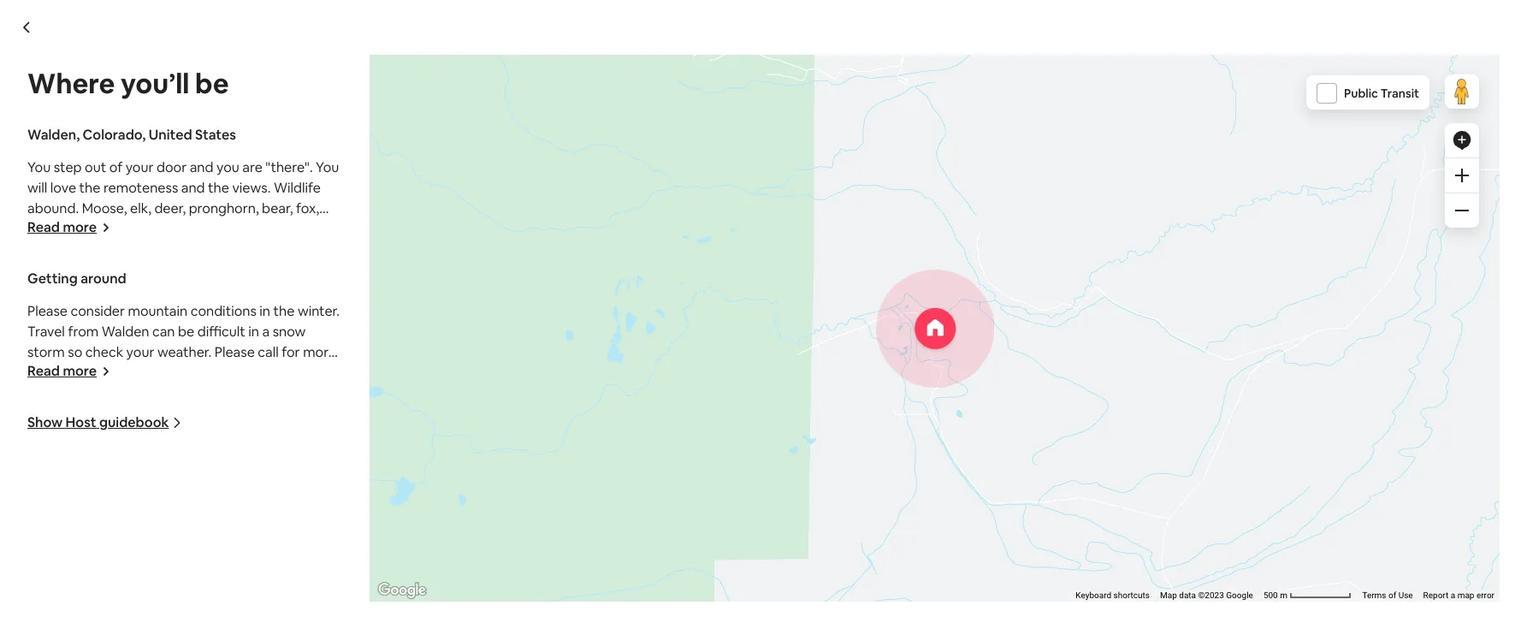 Task type: describe. For each thing, give the bounding box(es) containing it.
zoom in image
[[1456, 169, 1470, 182]]

dog
[[260, 282, 285, 300]]

21"n
[[103, 569, 131, 587]]

of down many
[[207, 241, 220, 259]]

hosted
[[387, 512, 449, 536]]

wildlife
[[274, 179, 321, 197]]

the left the hill.
[[136, 405, 157, 423]]

google
[[1227, 591, 1254, 600]]

use
[[1399, 591, 1414, 600]]

states inside the where you'll be dialog
[[195, 126, 236, 144]]

you down getting around
[[71, 302, 94, 320]]

many
[[219, 220, 253, 238]]

mailboxes
[[150, 528, 214, 546]]

and down "door"
[[181, 179, 205, 197]]

read more for you step out of your door and you are "there".  you will love the remoteness and the views.  wildlife abound.  moose, elk, deer, pronghorn, bear, fox, marmot, raccoon, squirrel and many species of bird from the hummingbirds of summer to the rosy finches of winter.
[[27, 218, 97, 236]]

the up about
[[27, 467, 49, 485]]

of up wildlife
[[105, 261, 119, 279]]

map data ©2023 google
[[1161, 591, 1254, 600]]

west up the eagle
[[281, 487, 313, 505]]

platte
[[252, 425, 289, 443]]

travel
[[27, 323, 65, 341]]

am
[[279, 528, 298, 546]]

united inside button
[[605, 124, 643, 140]]

moose
[[278, 87, 348, 116]]

1 horizontal spatial take
[[114, 384, 141, 402]]

west up the hill.
[[161, 384, 194, 402]]

1 horizontal spatial at
[[304, 590, 319, 608]]

your up remoteness
[[126, 158, 154, 176]]

and right "door"
[[190, 158, 214, 176]]

22 inside please consider mountain conditions in the winter. travel from walden can be difficult in a snow storm so check your weather.  please call for more details. from walden take 12 west approximately 4 miles to the bottom of the hill.  stay straight which puts you on 18 west.  you will go over the platte river.  in approximately 2 miles you will veer left at the y on the road where the pavement ends.  the cabin is about 7 miles from this point.  stay on 22 west and look to the west and you may see the eagle flight cage.  at the row of mailboxes go right.  i am 1 1/2 miles on the right.  the gps coordinates are 40 degrees 39' 21"n by 106 degrees 33' 54"w rom walden take 12 west approximately 4 miles.  at the bottom of your first hill stay str
[[262, 487, 278, 505]]

1 vertical spatial the
[[254, 467, 278, 485]]

elk,
[[130, 199, 151, 217]]

read more for please consider mountain conditions in the winter. travel from walden can be difficult in a snow storm so check your weather.  please call for more details.
[[27, 362, 97, 380]]

host
[[66, 413, 96, 431]]

entire
[[278, 512, 330, 536]]

check
[[85, 343, 123, 361]]

Start your search search field
[[629, 14, 886, 55]]

39'
[[82, 569, 100, 587]]

moose haven cabin @ 22 west image 5 image
[[1004, 331, 1237, 485]]

map
[[1161, 591, 1178, 600]]

your left first
[[119, 610, 147, 628]]

respecting
[[118, 302, 186, 320]]

may
[[184, 508, 211, 526]]

look
[[27, 508, 54, 526]]

against
[[154, 323, 200, 341]]

haven
[[353, 87, 419, 116]]

report a map error
[[1424, 591, 1495, 600]]

0 horizontal spatial for
[[71, 282, 89, 300]]

the down straight
[[228, 425, 249, 443]]

first
[[150, 610, 175, 628]]

door
[[157, 158, 187, 176]]

1 horizontal spatial before
[[969, 559, 1006, 574]]

moose,
[[82, 199, 127, 217]]

show all photos button
[[1080, 436, 1216, 465]]

winter. inside please consider mountain conditions in the winter. travel from walden can be difficult in a snow storm so check your weather.  please call for more details. from walden take 12 west approximately 4 miles to the bottom of the hill.  stay straight which puts you on 18 west.  you will go over the platte river.  in approximately 2 miles you will veer left at the y on the road where the pavement ends.  the cabin is about 7 miles from this point.  stay on 22 west and look to the west and you may see the eagle flight cage.  at the row of mailboxes go right.  i am 1 1/2 miles on the right.  the gps coordinates are 40 degrees 39' 21"n by 106 degrees 33' 54"w rom walden take 12 west approximately 4 miles.  at the bottom of your first hill stay str
[[298, 302, 340, 320]]

taxes
[[1008, 559, 1038, 574]]

gps
[[170, 549, 196, 567]]

this
[[148, 487, 170, 505]]

more inside please consider mountain conditions in the winter. travel from walden can be difficult in a snow storm so check your weather.  please call for more details. from walden take 12 west approximately 4 miles to the bottom of the hill.  stay straight which puts you on 18 west.  you will go over the platte river.  in approximately 2 miles you will veer left at the y on the road where the pavement ends.  the cabin is about 7 miles from this point.  stay on 22 west and look to the west and you may see the eagle flight cage.  at the row of mailboxes go right.  i am 1 1/2 miles on the right.  the gps coordinates are 40 degrees 39' 21"n by 106 degrees 33' 54"w rom walden take 12 west approximately 4 miles.  at the bottom of your first hill stay str
[[303, 343, 336, 361]]

puts
[[305, 405, 334, 423]]

1 vertical spatial approximately
[[27, 446, 118, 464]]

pronghorn,
[[189, 199, 259, 217]]

0 horizontal spatial to
[[27, 405, 41, 423]]

cabin inside please consider mountain conditions in the winter. travel from walden can be difficult in a snow storm so check your weather.  please call for more details. from walden take 12 west approximately 4 miles to the bottom of the hill.  stay straight which puts you on 18 west.  you will go over the platte river.  in approximately 2 miles you will veer left at the y on the road where the pavement ends.  the cabin is about 7 miles from this point.  stay on 22 west and look to the west and you may see the eagle flight cage.  at the row of mailboxes go right.  i am 1 1/2 miles on the right.  the gps coordinates are 40 degrees 39' 21"n by 106 degrees 33' 54"w rom walden take 12 west approximately 4 miles.  at the bottom of your first hill stay str
[[281, 467, 315, 485]]

moose haven image
[[278, 163, 758, 485]]

1 horizontal spatial the
[[142, 549, 167, 567]]

will inside you step out of your door and you are "there".  you will love the remoteness and the views.  wildlife abound.  moose, elk, deer, pronghorn, bear, fox, marmot, raccoon, squirrel and many species of bird from the hummingbirds of summer to the rosy finches of winter. check for wildlife before letting your dog outside. thank-you for respecting the creatures here. the cabin is nestled against the park range.
[[27, 179, 47, 197]]

getting around
[[27, 270, 126, 288]]

1 vertical spatial 599
[[1150, 541, 1170, 556]]

1 horizontal spatial be
[[195, 66, 229, 101]]

0 vertical spatial 22
[[517, 87, 542, 116]]

miles down "where" at bottom
[[78, 487, 111, 505]]

"there".
[[266, 158, 313, 176]]

the down cage. on the bottom
[[27, 610, 49, 628]]

2 horizontal spatial you
[[316, 158, 339, 176]]

from inside you step out of your door and you are "there".  you will love the remoteness and the views.  wildlife abound.  moose, elk, deer, pronghorn, bear, fox, marmot, raccoon, squirrel and many species of bird from the hummingbirds of summer to the rosy finches of winter. check for wildlife before letting your dog outside. thank-you for respecting the creatures here. the cabin is nestled against the park range.
[[55, 241, 86, 259]]

0 horizontal spatial 12
[[109, 590, 122, 608]]

public transit
[[1345, 86, 1420, 101]]

1 horizontal spatial right.
[[236, 528, 269, 546]]

rosy
[[27, 261, 54, 279]]

show host guidebook
[[27, 413, 169, 431]]

of left use
[[1389, 591, 1397, 600]]

0 vertical spatial walden
[[102, 323, 149, 341]]

eagle
[[263, 508, 298, 526]]

bedrooms
[[351, 541, 416, 559]]

show all photos
[[1114, 443, 1203, 458]]

the down the out
[[79, 179, 101, 197]]

1 vertical spatial in
[[249, 323, 259, 341]]

details.
[[27, 364, 72, 382]]

conditions
[[191, 302, 257, 320]]

from
[[27, 384, 60, 402]]

your up the creatures
[[229, 282, 257, 300]]

is inside you step out of your door and you are "there".  you will love the remoteness and the views.  wildlife abound.  moose, elk, deer, pronghorn, bear, fox, marmot, raccoon, squirrel and many species of bird from the hummingbirds of summer to the rosy finches of winter. check for wildlife before letting your dog outside. thank-you for respecting the creatures here. the cabin is nestled against the park range.
[[92, 323, 101, 341]]

0 horizontal spatial you
[[27, 158, 51, 176]]

1 horizontal spatial will
[[155, 425, 174, 443]]

before inside you step out of your door and you are "there".  you will love the remoteness and the views.  wildlife abound.  moose, elk, deer, pronghorn, bear, fox, marmot, raccoon, squirrel and many species of bird from the hummingbirds of summer to the rosy finches of winter. check for wildlife before letting your dog outside. thank-you for respecting the creatures here. the cabin is nestled against the park range.
[[139, 282, 182, 300]]

bear,
[[262, 199, 293, 217]]

keyboard shortcuts
[[1076, 591, 1150, 600]]

2 inside entire cabin hosted by deb, eli and pat 2 bedrooms
[[340, 541, 348, 559]]

save
[[1210, 125, 1237, 140]]

106
[[153, 569, 175, 587]]

m
[[1281, 591, 1288, 600]]

show for show all photos
[[1114, 443, 1145, 458]]

miles down cage. on the bottom
[[27, 549, 60, 567]]

thank-
[[27, 302, 71, 320]]

1 horizontal spatial for
[[97, 302, 115, 320]]

miles.
[[265, 590, 301, 608]]

west
[[98, 508, 129, 526]]

consider
[[71, 302, 125, 320]]

miles up puts
[[301, 384, 334, 402]]

difficult
[[198, 323, 246, 341]]

0 vertical spatial go
[[177, 425, 194, 443]]

love
[[50, 179, 76, 197]]

google image
[[374, 580, 431, 602]]

1 vertical spatial 4
[[255, 590, 262, 608]]

total before taxes
[[939, 559, 1038, 574]]

save button
[[1183, 118, 1244, 147]]

599 reviews button
[[326, 123, 393, 140]]

33'
[[232, 569, 250, 587]]

road
[[52, 467, 81, 485]]

getting
[[27, 270, 78, 288]]

zoom out image
[[1456, 204, 1470, 217]]

summer
[[223, 241, 275, 259]]

1 horizontal spatial please
[[215, 343, 255, 361]]

cage.
[[27, 528, 62, 546]]

nestled
[[104, 323, 151, 341]]

of down 21"n
[[103, 610, 116, 628]]

the down conditions
[[203, 323, 224, 341]]

storm
[[27, 343, 65, 361]]

finches
[[57, 261, 102, 279]]

winter. inside you step out of your door and you are "there".  you will love the remoteness and the views.  wildlife abound.  moose, elk, deer, pronghorn, bear, fox, marmot, raccoon, squirrel and many species of bird from the hummingbirds of summer to the rosy finches of winter. check for wildlife before letting your dog outside. thank-you for respecting the creatures here. the cabin is nestled against the park range.
[[122, 261, 164, 279]]

please consider mountain conditions in the winter. travel from walden can be difficult in a snow storm so check your weather.  please call for more details. from walden take 12 west approximately 4 miles to the bottom of the hill.  stay straight which puts you on 18 west.  you will go over the platte river.  in approximately 2 miles you will veer left at the y on the road where the pavement ends.  the cabin is about 7 miles from this point.  stay on 22 west and look to the west and you may see the eagle flight cage.  at the row of mailboxes go right.  i am 1 1/2 miles on the right.  the gps coordinates are 40 degrees 39' 21"n by 106 degrees 33' 54"w rom walden take 12 west approximately 4 miles.  at the bottom of your first hill stay str
[[27, 302, 340, 629]]

miles down guidebook
[[132, 446, 164, 464]]

1 vertical spatial right.
[[106, 549, 139, 567]]

read for you step out of your door and you are "there".  you will love the remoteness and the views.  wildlife abound.  moose, elk, deer, pronghorn, bear, fox, marmot, raccoon, squirrel and many species of bird from the hummingbirds of summer to the rosy finches of winter.
[[27, 218, 60, 236]]

fox,
[[296, 199, 320, 217]]

and down this
[[132, 508, 155, 526]]

deer,
[[154, 199, 186, 217]]

0 vertical spatial 12
[[144, 384, 158, 402]]

entire cabin hosted by deb, eli and pat 2 bedrooms
[[278, 512, 618, 559]]

1 vertical spatial walden
[[63, 384, 111, 402]]

over
[[197, 425, 225, 443]]

the down 7
[[74, 508, 95, 526]]

1 vertical spatial from
[[68, 323, 99, 341]]

data
[[1180, 591, 1197, 600]]

1 vertical spatial go
[[217, 528, 233, 546]]

show host guidebook link
[[27, 413, 183, 431]]

are inside you step out of your door and you are "there".  you will love the remoteness and the views.  wildlife abound.  moose, elk, deer, pronghorn, bear, fox, marmot, raccoon, squirrel and many species of bird from the hummingbirds of summer to the rosy finches of winter. check for wildlife before letting your dog outside. thank-you for respecting the creatures here. the cabin is nestled against the park range.
[[242, 158, 263, 176]]

read more button for you step out of your door and you are "there".  you will love the remoteness and the views.  wildlife abound.  moose, elk, deer, pronghorn, bear, fox, marmot, raccoon, squirrel and many species of bird from the hummingbirds of summer to the rosy finches of winter.
[[27, 218, 111, 236]]

species
[[256, 220, 304, 238]]

more for please consider mountain conditions in the winter. travel from walden can be difficult in a snow storm so check your weather.  please call for more details.
[[63, 362, 97, 380]]

the right see
[[239, 508, 260, 526]]

weather.
[[157, 343, 212, 361]]

by inside please consider mountain conditions in the winter. travel from walden can be difficult in a snow storm so check your weather.  please call for more details. from walden take 12 west approximately 4 miles to the bottom of the hill.  stay straight which puts you on 18 west.  you will go over the platte river.  in approximately 2 miles you will veer left at the y on the road where the pavement ends.  the cabin is about 7 miles from this point.  stay on 22 west and look to the west and you may see the eagle flight cage.  at the row of mailboxes go right.  i am 1 1/2 miles on the right.  the gps coordinates are 40 degrees 39' 21"n by 106 degrees 33' 54"w rom walden take 12 west approximately 4 miles.  at the bottom of your first hill stay str
[[134, 569, 150, 587]]

row
[[107, 528, 131, 546]]

0 vertical spatial stay
[[183, 405, 210, 423]]

views.
[[232, 179, 271, 197]]



Task type: vqa. For each thing, say whether or not it's contained in the screenshot.
the top The
yes



Task type: locate. For each thing, give the bounding box(es) containing it.
0 horizontal spatial please
[[27, 302, 68, 320]]

2 read more from the top
[[27, 362, 97, 380]]

1 horizontal spatial are
[[277, 549, 297, 567]]

0 vertical spatial to
[[278, 241, 292, 259]]

2 vertical spatial more
[[63, 362, 97, 380]]

terms of use
[[1363, 591, 1414, 600]]

degrees
[[27, 569, 79, 587], [178, 569, 229, 587]]

1 horizontal spatial 599
[[1150, 541, 1170, 556]]

4 down 54"w
[[255, 590, 262, 608]]

from up "so"
[[68, 323, 99, 341]]

be
[[195, 66, 229, 101], [178, 323, 195, 341]]

0 horizontal spatial take
[[78, 590, 106, 608]]

0 vertical spatial take
[[114, 384, 141, 402]]

2 vertical spatial walden
[[27, 590, 75, 608]]

1 vertical spatial bottom
[[52, 610, 100, 628]]

0 vertical spatial 4
[[290, 384, 298, 402]]

to inside you step out of your door and you are "there".  you will love the remoteness and the views.  wildlife abound.  moose, elk, deer, pronghorn, bear, fox, marmot, raccoon, squirrel and many species of bird from the hummingbirds of summer to the rosy finches of winter. check for wildlife before letting your dog outside. thank-you for respecting the creatures here. the cabin is nestled against the park range.
[[278, 241, 292, 259]]

is
[[92, 323, 101, 341], [318, 467, 328, 485]]

of up west.
[[120, 405, 133, 423]]

1 vertical spatial 22
[[262, 487, 278, 505]]

0 vertical spatial approximately
[[197, 384, 287, 402]]

the down species
[[295, 241, 316, 259]]

·
[[1143, 541, 1146, 556]]

are inside please consider mountain conditions in the winter. travel from walden can be difficult in a snow storm so check your weather.  please call for more details. from walden take 12 west approximately 4 miles to the bottom of the hill.  stay straight which puts you on 18 west.  you will go over the platte river.  in approximately 2 miles you will veer left at the y on the road where the pavement ends.  the cabin is about 7 miles from this point.  stay on 22 west and look to the west and you may see the eagle flight cage.  at the row of mailboxes go right.  i am 1 1/2 miles on the right.  the gps coordinates are 40 degrees 39' 21"n by 106 degrees 33' 54"w rom walden take 12 west approximately 4 miles.  at the bottom of your first hill stay str
[[277, 549, 297, 567]]

1 horizontal spatial 4
[[290, 384, 298, 402]]

12
[[144, 384, 158, 402], [109, 590, 122, 608]]

straight
[[213, 405, 262, 423]]

1
[[301, 528, 307, 546]]

bottom
[[68, 405, 117, 423], [52, 610, 100, 628]]

0 vertical spatial in
[[260, 302, 271, 320]]

you down this
[[158, 508, 181, 526]]

go
[[177, 425, 194, 443], [217, 528, 233, 546]]

colorado, inside the where you'll be dialog
[[83, 126, 146, 144]]

the down 'letting'
[[189, 302, 210, 320]]

2 inside please consider mountain conditions in the winter. travel from walden can be difficult in a snow storm so check your weather.  please call for more details. from walden take 12 west approximately 4 miles to the bottom of the hill.  stay straight which puts you on 18 west.  you will go over the platte river.  in approximately 2 miles you will veer left at the y on the road where the pavement ends.  the cabin is about 7 miles from this point.  stay on 22 west and look to the west and you may see the eagle flight cage.  at the row of mailboxes go right.  i am 1 1/2 miles on the right.  the gps coordinates are 40 degrees 39' 21"n by 106 degrees 33' 54"w rom walden take 12 west approximately 4 miles.  at the bottom of your first hill stay str
[[121, 446, 129, 464]]

of right the out
[[109, 158, 123, 176]]

miles
[[301, 384, 334, 402], [132, 446, 164, 464], [78, 487, 111, 505], [27, 549, 60, 567]]

show inside show all photos button
[[1114, 443, 1145, 458]]

0 horizontal spatial united
[[149, 126, 192, 144]]

show
[[27, 413, 63, 431], [1114, 443, 1145, 458]]

2 horizontal spatial for
[[282, 343, 300, 361]]

read more button
[[27, 218, 111, 236], [27, 362, 111, 380]]

west up walden, colorado, united states button
[[547, 87, 601, 116]]

call
[[258, 343, 279, 361]]

1 horizontal spatial a
[[1452, 591, 1456, 600]]

for down snow
[[282, 343, 300, 361]]

katie, lauren, leslie and troy, picture by troy image
[[764, 163, 997, 324]]

1 degrees from the left
[[27, 569, 79, 587]]

and up flight on the bottom
[[316, 487, 340, 505]]

bottom up '18'
[[68, 405, 117, 423]]

0 horizontal spatial 22
[[262, 487, 278, 505]]

letting
[[185, 282, 226, 300]]

report a map error link
[[1424, 591, 1495, 600]]

0 vertical spatial read more button
[[27, 218, 111, 236]]

1 horizontal spatial walden,
[[499, 124, 545, 140]]

read more down "so"
[[27, 362, 97, 380]]

a inside please consider mountain conditions in the winter. travel from walden can be difficult in a snow storm so check your weather.  please call for more details. from walden take 12 west approximately 4 miles to the bottom of the hill.  stay straight which puts you on 18 west.  you will go over the platte river.  in approximately 2 miles you will veer left at the y on the road where the pavement ends.  the cabin is about 7 miles from this point.  stay on 22 west and look to the west and you may see the eagle flight cage.  at the row of mailboxes go right.  i am 1 1/2 miles on the right.  the gps coordinates are 40 degrees 39' 21"n by 106 degrees 33' 54"w rom walden take 12 west approximately 4 miles.  at the bottom of your first hill stay str
[[262, 323, 270, 341]]

the down from on the left bottom
[[44, 405, 65, 423]]

read more down abound.
[[27, 218, 97, 236]]

around
[[81, 270, 126, 288]]

drag pegman onto the map to open street view image
[[1446, 74, 1480, 109]]

the down the "raccoon,"
[[89, 241, 110, 259]]

about
[[27, 487, 65, 505]]

2 horizontal spatial to
[[278, 241, 292, 259]]

you up views.
[[217, 158, 240, 176]]

1 vertical spatial to
[[27, 405, 41, 423]]

add a place to the map image
[[1453, 130, 1473, 151]]

1 vertical spatial take
[[78, 590, 106, 608]]

united inside the where you'll be dialog
[[149, 126, 192, 144]]

see
[[214, 508, 236, 526]]

1 vertical spatial please
[[215, 343, 255, 361]]

1 horizontal spatial reviews
[[1173, 541, 1215, 556]]

22 right the @
[[517, 87, 542, 116]]

and down pronghorn,
[[192, 220, 216, 238]]

0 vertical spatial please
[[27, 302, 68, 320]]

go left over
[[177, 425, 194, 443]]

1 horizontal spatial 12
[[144, 384, 158, 402]]

1 horizontal spatial walden, colorado, united states
[[499, 124, 682, 140]]

show left all
[[1114, 443, 1145, 458]]

0 horizontal spatial at
[[65, 528, 80, 546]]

1 vertical spatial for
[[97, 302, 115, 320]]

0 vertical spatial right.
[[236, 528, 269, 546]]

all
[[1148, 443, 1160, 458]]

ends.
[[217, 467, 251, 485]]

walden, colorado, united states inside the where you'll be dialog
[[27, 126, 236, 144]]

a up the call
[[262, 323, 270, 341]]

of right row
[[134, 528, 147, 546]]

walden, inside button
[[499, 124, 545, 140]]

0 horizontal spatial are
[[242, 158, 263, 176]]

1 horizontal spatial stay
[[213, 487, 240, 505]]

1 horizontal spatial 2
[[340, 541, 348, 559]]

0 horizontal spatial before
[[139, 282, 182, 300]]

at down rom
[[304, 590, 319, 608]]

range.
[[258, 323, 301, 341]]

4 up which
[[290, 384, 298, 402]]

marmot,
[[27, 220, 82, 238]]

your down nestled
[[126, 343, 154, 361]]

1 vertical spatial reviews
[[1173, 541, 1215, 556]]

1 read from the top
[[27, 218, 60, 236]]

be right you'll
[[195, 66, 229, 101]]

2 read more button from the top
[[27, 362, 111, 380]]

you up the "pavement"
[[167, 446, 190, 464]]

500 m
[[1264, 591, 1290, 600]]

take
[[114, 384, 141, 402], [78, 590, 106, 608]]

please down park
[[215, 343, 255, 361]]

veer
[[216, 446, 244, 464]]

bird
[[27, 241, 52, 259]]

stay up see
[[213, 487, 240, 505]]

cabin inside entire cabin hosted by deb, eli and pat 2 bedrooms
[[334, 512, 383, 536]]

for inside please consider mountain conditions in the winter. travel from walden can be difficult in a snow storm so check your weather.  please call for more details. from walden take 12 west approximately 4 miles to the bottom of the hill.  stay straight which puts you on 18 west.  you will go over the platte river.  in approximately 2 miles you will veer left at the y on the road where the pavement ends.  the cabin is about 7 miles from this point.  stay on 22 west and look to the west and you may see the eagle flight cage.  at the row of mailboxes go right.  i am 1 1/2 miles on the right.  the gps coordinates are 40 degrees 39' 21"n by 106 degrees 33' 54"w rom walden take 12 west approximately 4 miles.  at the bottom of your first hill stay str
[[282, 343, 300, 361]]

your stay location, map pin image
[[915, 308, 956, 349]]

the left y at bottom left
[[288, 446, 309, 464]]

deb,
[[479, 512, 520, 536]]

the up pronghorn,
[[208, 179, 229, 197]]

500 m button
[[1259, 590, 1358, 602]]

where you'll be dialog
[[0, 0, 1528, 629]]

states inside button
[[646, 124, 682, 140]]

reviews inside button
[[350, 124, 393, 140]]

more for you step out of your door and you are "there".  you will love the remoteness and the views.  wildlife abound.  moose, elk, deer, pronghorn, bear, fox, marmot, raccoon, squirrel and many species of bird from the hummingbirds of summer to the rosy finches of winter.
[[63, 218, 97, 236]]

moose haven cabin @ 22 west
[[278, 87, 601, 116]]

2 down west.
[[121, 446, 129, 464]]

0 horizontal spatial the
[[27, 323, 51, 341]]

0 horizontal spatial winter.
[[122, 261, 164, 279]]

moose haven cabin @ 22 west image 3 image
[[764, 331, 997, 485]]

are up views.
[[242, 158, 263, 176]]

the
[[79, 179, 101, 197], [208, 179, 229, 197], [89, 241, 110, 259], [295, 241, 316, 259], [189, 302, 210, 320], [274, 302, 295, 320], [203, 323, 224, 341], [44, 405, 65, 423], [136, 405, 157, 423], [228, 425, 249, 443], [288, 446, 309, 464], [27, 467, 49, 485], [126, 467, 147, 485], [74, 508, 95, 526], [239, 508, 260, 526], [83, 528, 104, 546], [82, 549, 103, 567], [27, 610, 49, 628]]

you left step
[[27, 158, 51, 176]]

0 vertical spatial the
[[27, 323, 51, 341]]

@
[[489, 87, 512, 116]]

2 vertical spatial from
[[114, 487, 145, 505]]

you inside please consider mountain conditions in the winter. travel from walden can be difficult in a snow storm so check your weather.  please call for more details. from walden take 12 west approximately 4 miles to the bottom of the hill.  stay straight which puts you on 18 west.  you will go over the platte river.  in approximately 2 miles you will veer left at the y on the road where the pavement ends.  the cabin is about 7 miles from this point.  stay on 22 west and look to the west and you may see the eagle flight cage.  at the row of mailboxes go right.  i am 1 1/2 miles on the right.  the gps coordinates are 40 degrees 39' 21"n by 106 degrees 33' 54"w rom walden take 12 west approximately 4 miles.  at the bottom of your first hill stay str
[[128, 425, 152, 443]]

1 read more button from the top
[[27, 218, 111, 236]]

54"w
[[253, 569, 288, 587]]

degrees left 39'
[[27, 569, 79, 587]]

0 vertical spatial read more
[[27, 218, 97, 236]]

is inside please consider mountain conditions in the winter. travel from walden can be difficult in a snow storm so check your weather.  please call for more details. from walden take 12 west approximately 4 miles to the bottom of the hill.  stay straight which puts you on 18 west.  you will go over the platte river.  in approximately 2 miles you will veer left at the y on the road where the pavement ends.  the cabin is about 7 miles from this point.  stay on 22 west and look to the west and you may see the eagle flight cage.  at the row of mailboxes go right.  i am 1 1/2 miles on the right.  the gps coordinates are 40 degrees 39' 21"n by 106 degrees 33' 54"w rom walden take 12 west approximately 4 miles.  at the bottom of your first hill stay str
[[318, 467, 328, 485]]

by left 106
[[134, 569, 150, 587]]

park
[[227, 323, 255, 341]]

0 vertical spatial 599
[[326, 124, 347, 140]]

1 read more from the top
[[27, 218, 97, 236]]

walden, down the @
[[499, 124, 545, 140]]

keyboard shortcuts button
[[1076, 590, 1150, 602]]

cabin up bedrooms
[[334, 512, 383, 536]]

4.95
[[1117, 541, 1141, 556]]

500
[[1264, 591, 1279, 600]]

approximately up road
[[27, 446, 118, 464]]

walden, colorado, united states
[[499, 124, 682, 140], [27, 126, 236, 144]]

is down y at bottom left
[[318, 467, 328, 485]]

be inside please consider mountain conditions in the winter. travel from walden can be difficult in a snow storm so check your weather.  please call for more details. from walden take 12 west approximately 4 miles to the bottom of the hill.  stay straight which puts you on 18 west.  you will go over the platte river.  in approximately 2 miles you will veer left at the y on the road where the pavement ends.  the cabin is about 7 miles from this point.  stay on 22 west and look to the west and you may see the eagle flight cage.  at the row of mailboxes go right.  i am 1 1/2 miles on the right.  the gps coordinates are 40 degrees 39' 21"n by 106 degrees 33' 54"w rom walden take 12 west approximately 4 miles.  at the bottom of your first hill stay str
[[178, 323, 195, 341]]

approximately up straight
[[197, 384, 287, 402]]

walden up check
[[102, 323, 149, 341]]

left
[[247, 446, 269, 464]]

check
[[27, 282, 68, 300]]

show down from on the left bottom
[[27, 413, 63, 431]]

you step out of your door and you are "there".  you will love the remoteness and the views.  wildlife abound.  moose, elk, deer, pronghorn, bear, fox, marmot, raccoon, squirrel and many species of bird from the hummingbirds of summer to the rosy finches of winter. check for wildlife before letting your dog outside. thank-you for respecting the creatures here. the cabin is nestled against the park range.
[[27, 158, 339, 341]]

2 horizontal spatial cabin
[[334, 512, 383, 536]]

1 vertical spatial 12
[[109, 590, 122, 608]]

here.
[[276, 302, 307, 320]]

2 vertical spatial approximately
[[161, 590, 252, 608]]

1 vertical spatial read more button
[[27, 362, 111, 380]]

from up west
[[114, 487, 145, 505]]

read for please consider mountain conditions in the winter. travel from walden can be difficult in a snow storm so check your weather.  please call for more details.
[[27, 362, 60, 380]]

the inside you step out of your door and you are "there".  you will love the remoteness and the views.  wildlife abound.  moose, elk, deer, pronghorn, bear, fox, marmot, raccoon, squirrel and many species of bird from the hummingbirds of summer to the rosy finches of winter. check for wildlife before letting your dog outside. thank-you for respecting the creatures here. the cabin is nestled against the park range.
[[27, 323, 51, 341]]

by inside entire cabin hosted by deb, eli and pat 2 bedrooms
[[453, 512, 475, 536]]

wildlife
[[92, 282, 136, 300]]

google map
showing 0 points of interest. region
[[263, 0, 1528, 629]]

the up storm
[[27, 323, 51, 341]]

0 horizontal spatial 599
[[326, 124, 347, 140]]

so
[[68, 343, 82, 361]]

in
[[329, 425, 340, 443]]

0 horizontal spatial a
[[262, 323, 270, 341]]

1 vertical spatial will
[[155, 425, 174, 443]]

0 vertical spatial a
[[262, 323, 270, 341]]

river.
[[292, 425, 326, 443]]

approximately up stay
[[161, 590, 252, 608]]

colorado,
[[547, 124, 603, 140], [83, 126, 146, 144]]

read more button down "so"
[[27, 362, 111, 380]]

0 horizontal spatial walden,
[[27, 126, 80, 144]]

0 vertical spatial show
[[27, 413, 63, 431]]

1 vertical spatial more
[[303, 343, 336, 361]]

winter.
[[122, 261, 164, 279], [298, 302, 340, 320]]

i
[[272, 528, 276, 546]]

before right the total
[[969, 559, 1006, 574]]

1 horizontal spatial colorado,
[[547, 124, 603, 140]]

2 degrees from the left
[[178, 569, 229, 587]]

photos
[[1163, 443, 1203, 458]]

abound.
[[27, 199, 79, 217]]

1 vertical spatial 2
[[340, 541, 348, 559]]

in
[[260, 302, 271, 320], [249, 323, 259, 341]]

winter. down hummingbirds at the left of page
[[122, 261, 164, 279]]

2 vertical spatial for
[[282, 343, 300, 361]]

0 vertical spatial from
[[55, 241, 86, 259]]

are
[[242, 158, 263, 176], [277, 549, 297, 567]]

west.
[[89, 425, 125, 443]]

to down from on the left bottom
[[27, 405, 41, 423]]

1 horizontal spatial show
[[1114, 443, 1145, 458]]

0 vertical spatial bottom
[[68, 405, 117, 423]]

more down snow
[[303, 343, 336, 361]]

walden, inside the where you'll be dialog
[[27, 126, 80, 144]]

moose haven cabin @ 22 west image 4 image
[[1004, 163, 1237, 324]]

walden,
[[499, 124, 545, 140], [27, 126, 80, 144]]

stay
[[183, 405, 210, 423], [213, 487, 240, 505]]

of
[[109, 158, 123, 176], [307, 220, 320, 238], [207, 241, 220, 259], [105, 261, 119, 279], [120, 405, 133, 423], [134, 528, 147, 546], [1389, 591, 1397, 600], [103, 610, 116, 628]]

the right "where" at bottom
[[126, 467, 147, 485]]

point.
[[173, 487, 210, 505]]

0 vertical spatial for
[[71, 282, 89, 300]]

0 horizontal spatial right.
[[106, 549, 139, 567]]

of down fox,
[[307, 220, 320, 238]]

to down 7
[[57, 508, 71, 526]]

1 vertical spatial stay
[[213, 487, 240, 505]]

more down moose,
[[63, 218, 97, 236]]

0 vertical spatial more
[[63, 218, 97, 236]]

reviews up 'data' at the bottom of page
[[1173, 541, 1215, 556]]

stay up over
[[183, 405, 210, 423]]

0 horizontal spatial go
[[177, 425, 194, 443]]

0 horizontal spatial cabin
[[54, 323, 89, 341]]

0 horizontal spatial stay
[[183, 405, 210, 423]]

0 horizontal spatial 4
[[255, 590, 262, 608]]

show for show host guidebook
[[27, 413, 63, 431]]

cabin up "so"
[[54, 323, 89, 341]]

the left row
[[83, 528, 104, 546]]

please
[[27, 302, 68, 320], [215, 343, 255, 361]]

599 inside 599 reviews button
[[326, 124, 347, 140]]

cabin
[[423, 87, 485, 116]]

1 vertical spatial are
[[277, 549, 297, 567]]

show inside the where you'll be dialog
[[27, 413, 63, 431]]

1 vertical spatial read
[[27, 362, 60, 380]]

1 horizontal spatial you
[[128, 425, 152, 443]]

0 horizontal spatial walden, colorado, united states
[[27, 126, 236, 144]]

west up first
[[125, 590, 158, 608]]

0 vertical spatial at
[[65, 528, 80, 546]]

12 up guidebook
[[144, 384, 158, 402]]

where you'll be
[[27, 66, 229, 101]]

transit
[[1381, 86, 1420, 101]]

a left map
[[1452, 591, 1456, 600]]

2 horizontal spatial the
[[254, 467, 278, 485]]

2 vertical spatial to
[[57, 508, 71, 526]]

1 vertical spatial a
[[1452, 591, 1456, 600]]

read down storm
[[27, 362, 60, 380]]

1 horizontal spatial by
[[453, 512, 475, 536]]

report
[[1424, 591, 1449, 600]]

1 horizontal spatial 22
[[517, 87, 542, 116]]

hummingbirds
[[113, 241, 204, 259]]

more down "so"
[[63, 362, 97, 380]]

read more button for please consider mountain conditions in the winter. travel from walden can be difficult in a snow storm so check your weather.  please call for more details.
[[27, 362, 111, 380]]

be up weather.
[[178, 323, 195, 341]]

40
[[300, 549, 316, 567]]

1 horizontal spatial go
[[217, 528, 233, 546]]

are down am
[[277, 549, 297, 567]]

2 vertical spatial will
[[193, 446, 213, 464]]

you left '18'
[[27, 425, 50, 443]]

will down over
[[193, 446, 213, 464]]

right. down row
[[106, 549, 139, 567]]

before
[[139, 282, 182, 300], [969, 559, 1006, 574]]

right. left i
[[236, 528, 269, 546]]

deb, eli and pat is a superhost. learn more about deb, eli and pat. image
[[790, 513, 837, 561], [790, 513, 837, 561]]

you'll
[[121, 66, 189, 101]]

winter. down outside.
[[298, 302, 340, 320]]

colorado, inside button
[[547, 124, 603, 140]]

1 horizontal spatial cabin
[[281, 467, 315, 485]]

and
[[190, 158, 214, 176], [181, 179, 205, 197], [192, 220, 216, 238], [316, 487, 340, 505], [132, 508, 155, 526]]

at right cage. on the bottom
[[65, 528, 80, 546]]

0 vertical spatial will
[[27, 179, 47, 197]]

reviews down haven
[[350, 124, 393, 140]]

0 horizontal spatial will
[[27, 179, 47, 197]]

4.95 · 599 reviews
[[1117, 541, 1215, 556]]

599 right ·
[[1150, 541, 1170, 556]]

the up the range.
[[274, 302, 295, 320]]

total
[[939, 559, 966, 574]]

flight
[[301, 508, 334, 526]]

rom
[[291, 569, 316, 587]]

1 horizontal spatial to
[[57, 508, 71, 526]]

to down species
[[278, 241, 292, 259]]

step
[[54, 158, 82, 176]]

the up 39'
[[82, 549, 103, 567]]

1 vertical spatial by
[[134, 569, 150, 587]]

22 up the eagle
[[262, 487, 278, 505]]

degrees down gps
[[178, 569, 229, 587]]

walden down cage. on the bottom
[[27, 590, 75, 608]]

where
[[27, 66, 115, 101]]

cabin down y at bottom left
[[281, 467, 315, 485]]

for down wildlife
[[97, 302, 115, 320]]

2 read from the top
[[27, 362, 60, 380]]

reviews
[[350, 124, 393, 140], [1173, 541, 1215, 556]]

1 vertical spatial winter.
[[298, 302, 340, 320]]

2 right 1/2
[[340, 541, 348, 559]]

cabin inside you step out of your door and you are "there".  you will love the remoteness and the views.  wildlife abound.  moose, elk, deer, pronghorn, bear, fox, marmot, raccoon, squirrel and many species of bird from the hummingbirds of summer to the rosy finches of winter. check for wildlife before letting your dog outside. thank-you for respecting the creatures here. the cabin is nestled against the park range.
[[54, 323, 89, 341]]

by left deb, on the bottom of the page
[[453, 512, 475, 536]]

take up guidebook
[[114, 384, 141, 402]]



